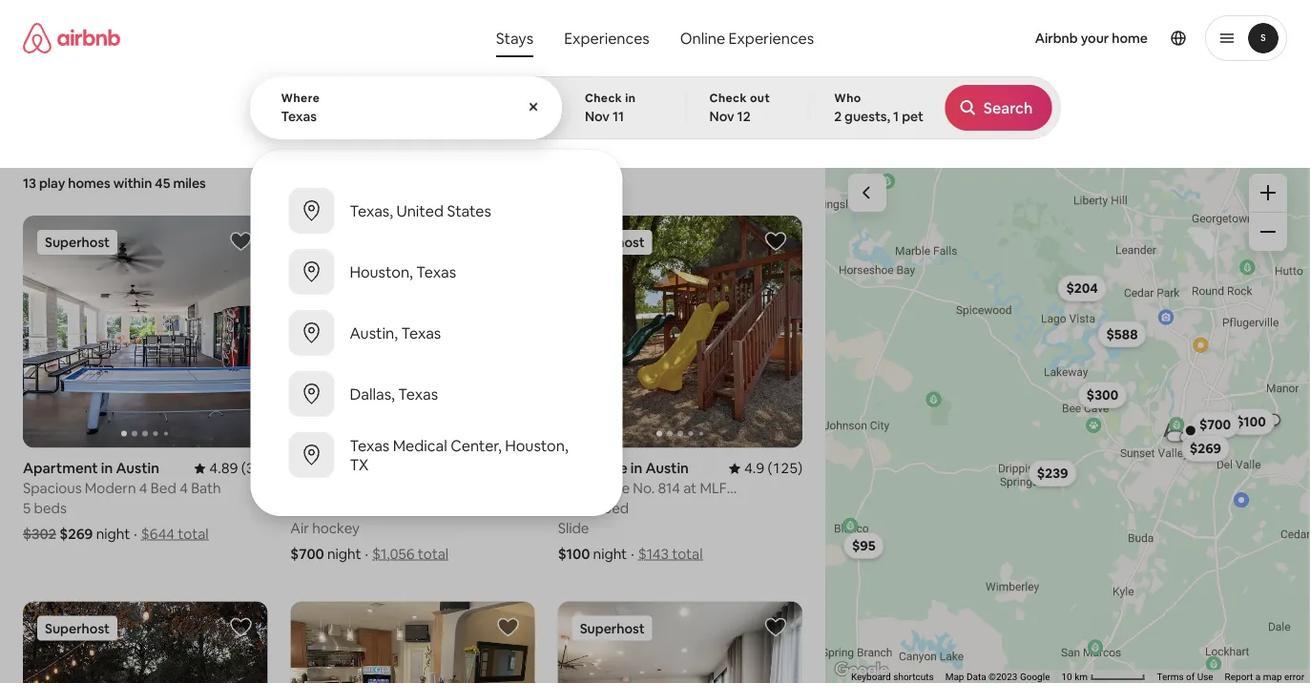 Task type: describe. For each thing, give the bounding box(es) containing it.
vineyards
[[894, 122, 948, 137]]

houston, inside texas medical center, houston, tx
[[505, 436, 568, 455]]

night for $100
[[593, 545, 627, 564]]

play
[[39, 175, 65, 192]]

in for apartment
[[101, 459, 113, 478]]

keyboard shortcuts button
[[851, 670, 934, 683]]

states
[[447, 201, 491, 220]]

in for home
[[334, 459, 346, 478]]

hockey
[[312, 519, 360, 538]]

(125)
[[768, 459, 803, 478]]

texas inside texas medical center, houston, tx
[[350, 436, 390, 455]]

search suggestions list box
[[250, 165, 623, 501]]

bed
[[603, 499, 629, 518]]

who 2 guests, 1 pet
[[834, 91, 924, 125]]

2 inside who 2 guests, 1 pet
[[834, 108, 842, 125]]

1 bunk bed slide $100 night · $143 total
[[558, 499, 703, 564]]

©2023
[[989, 671, 1018, 683]]

report a map error
[[1225, 671, 1304, 683]]

texas medical center, houston, tx
[[350, 436, 568, 474]]

pet
[[902, 108, 924, 125]]

4.89 out of 5 average rating,  35 reviews image
[[194, 459, 268, 478]]

what can we help you find? tab list
[[481, 19, 665, 57]]

tx
[[350, 455, 369, 474]]

$700 inside $700 $100
[[1199, 416, 1231, 433]]

austin for apartment
[[116, 459, 159, 478]]

$700 $100
[[1199, 413, 1266, 433]]

bunk
[[567, 499, 600, 518]]

$100 button
[[1227, 409, 1275, 435]]

night inside apartment in austin spacious modern 4 bed 4 bath 5 beds $302 $269 night · $644 total
[[96, 525, 130, 543]]

$269 inside button
[[1190, 440, 1221, 457]]

rooms
[[266, 122, 303, 137]]

$239 $204
[[1037, 280, 1098, 482]]

bed
[[151, 479, 176, 498]]

austin, texas
[[350, 323, 441, 343]]

texas for austin, texas
[[401, 323, 441, 343]]

zoom out image
[[1261, 224, 1276, 240]]

· inside apartment in austin spacious modern 4 bed 4 bath 5 beds $302 $269 night · $644 total
[[134, 525, 137, 543]]

of
[[1186, 671, 1195, 683]]

austin,
[[350, 323, 398, 343]]

$269 inside apartment in austin spacious modern 4 bed 4 bath 5 beds $302 $269 night · $644 total
[[59, 525, 93, 543]]

(35)
[[241, 459, 268, 478]]

$700 button
[[1191, 411, 1240, 438]]

home in austin
[[290, 459, 392, 478]]

experiences button
[[549, 19, 665, 57]]

map
[[945, 671, 964, 683]]

1 inside who 2 guests, 1 pet
[[893, 108, 899, 125]]

group containing rooms
[[0, 76, 958, 151]]

$204 button
[[1058, 275, 1107, 302]]

experiences inside 'button'
[[564, 28, 650, 48]]

dallas,
[[350, 384, 395, 404]]

bath
[[191, 479, 221, 498]]

1 inside 1 bunk bed slide $100 night · $143 total
[[558, 499, 564, 518]]

tiny homes
[[551, 122, 612, 137]]

online experiences link
[[665, 19, 829, 57]]

terms of use
[[1157, 671, 1213, 683]]

texas medical center, houston, tx option
[[250, 425, 623, 486]]

in for check
[[625, 91, 636, 105]]

add to wishlist: villa in austin image
[[229, 616, 252, 639]]

$302
[[23, 525, 56, 543]]

lakefront
[[811, 122, 863, 137]]

$1,056 total button
[[372, 545, 449, 564]]

check for 11
[[585, 91, 622, 105]]

austin, texas option
[[250, 303, 623, 364]]

check for 12
[[710, 91, 747, 105]]

map data ©2023 google
[[945, 671, 1050, 683]]

modern
[[85, 479, 136, 498]]

4.9 out of 5 average rating,  125 reviews image
[[729, 459, 803, 478]]

data
[[967, 671, 986, 683]]

night for $700
[[327, 545, 361, 564]]

home inside profile element
[[1112, 30, 1148, 47]]

beds inside 4 beds air hockey $700 night · $1,056 total
[[302, 499, 335, 518]]

texas, united states option
[[250, 180, 623, 241]]

1 vertical spatial home
[[589, 459, 628, 478]]

Where field
[[281, 108, 530, 125]]

$1,056
[[372, 545, 415, 564]]

texas,
[[350, 201, 393, 220]]

13
[[23, 175, 36, 192]]

$644
[[141, 525, 175, 543]]

your
[[1081, 30, 1109, 47]]

· for $100
[[631, 545, 634, 564]]

none search field containing stays
[[250, 0, 1061, 516]]

11
[[613, 108, 624, 125]]

where
[[281, 91, 320, 105]]

keyboard shortcuts
[[851, 671, 934, 683]]

$95
[[852, 537, 876, 554]]

$239 button
[[1029, 460, 1077, 487]]

4.9 (125)
[[744, 459, 803, 478]]

keyboard
[[851, 671, 891, 683]]

10
[[1062, 671, 1072, 683]]

stays
[[496, 28, 534, 48]]

10 km
[[1062, 671, 1090, 683]]

homes inside group
[[575, 122, 612, 137]]

4 inside 4 beds air hockey $700 night · $1,056 total
[[290, 499, 299, 518]]

$269 button
[[1181, 435, 1230, 462]]

google
[[1020, 671, 1050, 683]]

add to wishlist: home in austin image
[[497, 616, 520, 639]]

$204
[[1066, 280, 1098, 297]]

online
[[680, 28, 725, 48]]

cabins
[[651, 122, 688, 137]]

out
[[750, 91, 770, 105]]

use
[[1197, 671, 1213, 683]]

$300
[[1087, 387, 1119, 404]]

medical
[[393, 436, 447, 455]]

1 horizontal spatial 2
[[1051, 89, 1057, 101]]

dallas, texas
[[350, 384, 438, 404]]

$700 inside 4 beds air hockey $700 night · $1,056 total
[[290, 545, 324, 564]]

check out nov 12
[[710, 91, 770, 125]]

tiny home in austin
[[558, 459, 689, 478]]

$100 inside 1 bunk bed slide $100 night · $143 total
[[558, 545, 590, 564]]

$300 button
[[1078, 382, 1127, 409]]

play
[[742, 122, 764, 137]]

13 play homes within 45 miles
[[23, 175, 206, 192]]

a
[[1256, 671, 1261, 683]]

tiny for tiny homes
[[551, 122, 573, 137]]



Task type: vqa. For each thing, say whether or not it's contained in the screenshot.
26 button
no



Task type: locate. For each thing, give the bounding box(es) containing it.
texas for houston, texas
[[416, 262, 456, 282]]

apartment
[[23, 459, 98, 478]]

beds down spacious
[[34, 499, 67, 518]]

0 vertical spatial $700
[[1199, 416, 1231, 433]]

2 experiences from the left
[[729, 28, 814, 48]]

· left $143
[[631, 545, 634, 564]]

texas, united states
[[350, 201, 491, 220]]

total inside 4 beds air hockey $700 night · $1,056 total
[[418, 545, 449, 564]]

1 horizontal spatial houston,
[[505, 436, 568, 455]]

in
[[625, 91, 636, 105], [101, 459, 113, 478], [334, 459, 346, 478], [631, 459, 642, 478]]

· left $1,056
[[365, 545, 368, 564]]

$95 button
[[844, 532, 884, 559]]

2 austin from the left
[[349, 459, 392, 478]]

2 nov from the left
[[710, 108, 734, 125]]

texas right dallas,
[[398, 384, 438, 404]]

· for $700
[[365, 545, 368, 564]]

1 horizontal spatial $269
[[1190, 440, 1221, 457]]

1 check from the left
[[585, 91, 622, 105]]

1 vertical spatial $700
[[290, 545, 324, 564]]

0 horizontal spatial $269
[[59, 525, 93, 543]]

in inside 'check in nov 11'
[[625, 91, 636, 105]]

$700 up "$269" button
[[1199, 416, 1231, 433]]

home
[[290, 459, 331, 478]]

0 horizontal spatial $100
[[558, 545, 590, 564]]

report a map error link
[[1225, 671, 1304, 683]]

0 horizontal spatial nov
[[585, 108, 610, 125]]

$269 right '$302' at the left of the page
[[59, 525, 93, 543]]

group
[[0, 76, 958, 151], [23, 216, 268, 448], [290, 216, 535, 448], [558, 216, 803, 448], [23, 602, 268, 683], [290, 602, 535, 683], [558, 602, 803, 683]]

2 horizontal spatial total
[[672, 545, 703, 564]]

dallas, texas option
[[250, 364, 623, 425]]

4 right bed
[[180, 479, 188, 498]]

total right '$644'
[[178, 525, 209, 543]]

houston, texas option
[[250, 241, 623, 303]]

austin for home
[[349, 459, 392, 478]]

stays tab panel
[[250, 76, 1061, 516]]

1 horizontal spatial $700
[[1199, 416, 1231, 433]]

spacious
[[23, 479, 82, 498]]

0 vertical spatial home
[[1112, 30, 1148, 47]]

1 horizontal spatial $100
[[1236, 413, 1266, 431]]

night
[[96, 525, 130, 543], [327, 545, 361, 564], [593, 545, 627, 564]]

1 experiences from the left
[[564, 28, 650, 48]]

1 horizontal spatial total
[[418, 545, 449, 564]]

texas right austin,
[[401, 323, 441, 343]]

0 horizontal spatial experiences
[[564, 28, 650, 48]]

in left tx at the bottom left of page
[[334, 459, 346, 478]]

zoom in image
[[1261, 185, 1276, 200]]

1 horizontal spatial homes
[[575, 122, 612, 137]]

0 vertical spatial homes
[[575, 122, 612, 137]]

4.89 (35)
[[209, 459, 268, 478]]

0 horizontal spatial total
[[178, 525, 209, 543]]

who
[[834, 91, 861, 105]]

texas inside option
[[401, 323, 441, 343]]

$269
[[1190, 440, 1221, 457], [59, 525, 93, 543]]

1 vertical spatial houston,
[[505, 436, 568, 455]]

profile element
[[830, 0, 1287, 76]]

google map
showing 15 stays. region
[[825, 151, 1310, 683]]

stays button
[[481, 19, 549, 57]]

4 left bed
[[139, 479, 147, 498]]

homes
[[575, 122, 612, 137], [68, 175, 110, 192]]

austin inside apartment in austin spacious modern 4 bed 4 bath 5 beds $302 $269 night · $644 total
[[116, 459, 159, 478]]

tiny up bunk on the left bottom
[[558, 459, 586, 478]]

houston, up austin,
[[350, 262, 413, 282]]

1
[[893, 108, 899, 125], [558, 499, 564, 518]]

1 vertical spatial homes
[[68, 175, 110, 192]]

0 horizontal spatial houston,
[[350, 262, 413, 282]]

1 nov from the left
[[585, 108, 610, 125]]

night inside 1 bunk bed slide $100 night · $143 total
[[593, 545, 627, 564]]

total right $1,056
[[418, 545, 449, 564]]

5
[[23, 499, 31, 518]]

in up modern
[[101, 459, 113, 478]]

3 austin from the left
[[645, 459, 689, 478]]

nov for nov 11
[[585, 108, 610, 125]]

beds
[[34, 499, 67, 518], [302, 499, 335, 518]]

night inside 4 beds air hockey $700 night · $1,056 total
[[327, 545, 361, 564]]

0 horizontal spatial austin
[[116, 459, 159, 478]]

1 vertical spatial tiny
[[558, 459, 586, 478]]

experiences up 'check in nov 11'
[[564, 28, 650, 48]]

total for $700
[[418, 545, 449, 564]]

· left '$644'
[[134, 525, 137, 543]]

$700 down air
[[290, 545, 324, 564]]

nov
[[585, 108, 610, 125], [710, 108, 734, 125]]

1 horizontal spatial 1
[[893, 108, 899, 125]]

km
[[1075, 671, 1088, 683]]

$588
[[1106, 326, 1138, 343]]

$100 inside $700 $100
[[1236, 413, 1266, 431]]

austin
[[116, 459, 159, 478], [349, 459, 392, 478], [645, 459, 689, 478]]

texas down 'texas, united states' option
[[416, 262, 456, 282]]

0 horizontal spatial 4
[[139, 479, 147, 498]]

texas
[[416, 262, 456, 282], [401, 323, 441, 343], [398, 384, 438, 404], [350, 436, 390, 455]]

austin up bed
[[116, 459, 159, 478]]

total for $100
[[672, 545, 703, 564]]

airbnb your home link
[[1024, 18, 1159, 58]]

1 left 'pet'
[[893, 108, 899, 125]]

tiny left 'check in nov 11'
[[551, 122, 573, 137]]

0 vertical spatial houston,
[[350, 262, 413, 282]]

check
[[585, 91, 622, 105], [710, 91, 747, 105]]

0 horizontal spatial night
[[96, 525, 130, 543]]

4
[[139, 479, 147, 498], [180, 479, 188, 498], [290, 499, 299, 518]]

guests,
[[845, 108, 890, 125]]

1 horizontal spatial austin
[[349, 459, 392, 478]]

report
[[1225, 671, 1253, 683]]

· inside 1 bunk bed slide $100 night · $143 total
[[631, 545, 634, 564]]

2 horizontal spatial ·
[[631, 545, 634, 564]]

0 horizontal spatial check
[[585, 91, 622, 105]]

$269 down $700 button
[[1190, 440, 1221, 457]]

1 horizontal spatial nov
[[710, 108, 734, 125]]

check inside 'check in nov 11'
[[585, 91, 622, 105]]

nov left 12
[[710, 108, 734, 125]]

2 down who at the right top of the page
[[834, 108, 842, 125]]

check up 12
[[710, 91, 747, 105]]

nov left 11
[[585, 108, 610, 125]]

airbnb
[[1035, 30, 1078, 47]]

0 vertical spatial $269
[[1190, 440, 1221, 457]]

1 beds from the left
[[34, 499, 67, 518]]

experiences
[[564, 28, 650, 48], [729, 28, 814, 48]]

houston, texas
[[350, 262, 456, 282]]

2
[[1051, 89, 1057, 101], [834, 108, 842, 125]]

apartment in austin spacious modern 4 bed 4 bath 5 beds $302 $269 night · $644 total
[[23, 459, 221, 543]]

None search field
[[250, 0, 1061, 516]]

0 horizontal spatial $700
[[290, 545, 324, 564]]

beds up the hockey
[[302, 499, 335, 518]]

night left $143
[[593, 545, 627, 564]]

nov inside check out nov 12
[[710, 108, 734, 125]]

homes right play
[[68, 175, 110, 192]]

1 vertical spatial 1
[[558, 499, 564, 518]]

google image
[[830, 658, 893, 683]]

night down the hockey
[[327, 545, 361, 564]]

airbnb your home
[[1035, 30, 1148, 47]]

4.9
[[744, 459, 765, 478]]

1 horizontal spatial check
[[710, 91, 747, 105]]

in up 1 bunk bed slide $100 night · $143 total at the bottom of the page
[[631, 459, 642, 478]]

0 vertical spatial $100
[[1236, 413, 1266, 431]]

$143 total button
[[638, 545, 703, 564]]

1 vertical spatial $100
[[558, 545, 590, 564]]

home right your
[[1112, 30, 1148, 47]]

· inside 4 beds air hockey $700 night · $1,056 total
[[365, 545, 368, 564]]

check in nov 11
[[585, 91, 636, 125]]

0 horizontal spatial home
[[589, 459, 628, 478]]

2 horizontal spatial austin
[[645, 459, 689, 478]]

0 horizontal spatial ·
[[134, 525, 137, 543]]

map
[[1263, 671, 1282, 683]]

1 horizontal spatial home
[[1112, 30, 1148, 47]]

united
[[396, 201, 444, 220]]

1 vertical spatial $269
[[59, 525, 93, 543]]

air
[[290, 519, 309, 538]]

homes left 11
[[575, 122, 612, 137]]

add to wishlist: tiny home in austin image
[[764, 230, 787, 253]]

texas for dallas, texas
[[398, 384, 438, 404]]

in inside apartment in austin spacious modern 4 bed 4 bath 5 beds $302 $269 night · $644 total
[[101, 459, 113, 478]]

nov for nov 12
[[710, 108, 734, 125]]

4.89
[[209, 459, 238, 478]]

terms of use link
[[1157, 671, 1213, 683]]

check up 11
[[585, 91, 622, 105]]

texas up home in austin
[[350, 436, 390, 455]]

beds inside apartment in austin spacious modern 4 bed 4 bath 5 beds $302 $269 night · $644 total
[[34, 499, 67, 518]]

night left '$644'
[[96, 525, 130, 543]]

total inside apartment in austin spacious modern 4 bed 4 bath 5 beds $302 $269 night · $644 total
[[178, 525, 209, 543]]

within 45 miles
[[113, 175, 206, 192]]

add to wishlist: apartment in austin image
[[229, 230, 252, 253]]

austin right home
[[349, 459, 392, 478]]

$239
[[1037, 465, 1068, 482]]

1 left bunk on the left bottom
[[558, 499, 564, 518]]

$700
[[1199, 416, 1231, 433], [290, 545, 324, 564]]

1 horizontal spatial experiences
[[729, 28, 814, 48]]

total
[[178, 525, 209, 543], [418, 545, 449, 564], [672, 545, 703, 564]]

houston, right center,
[[505, 436, 568, 455]]

1 horizontal spatial ·
[[365, 545, 368, 564]]

austin up 1 bunk bed slide $100 night · $143 total at the bottom of the page
[[645, 459, 689, 478]]

10 km button
[[1056, 670, 1151, 683]]

error
[[1284, 671, 1304, 683]]

1 vertical spatial 2
[[834, 108, 842, 125]]

2 horizontal spatial night
[[593, 545, 627, 564]]

tiny
[[551, 122, 573, 137], [558, 459, 586, 478]]

home up bed
[[589, 459, 628, 478]]

0 vertical spatial 2
[[1051, 89, 1057, 101]]

4 beds air hockey $700 night · $1,056 total
[[290, 499, 449, 564]]

check inside check out nov 12
[[710, 91, 747, 105]]

center,
[[451, 436, 502, 455]]

0 horizontal spatial 1
[[558, 499, 564, 518]]

tiny for tiny home in austin
[[558, 459, 586, 478]]

2 down 'airbnb'
[[1051, 89, 1057, 101]]

12
[[737, 108, 751, 125]]

add to wishlist: condo in austin image
[[764, 616, 787, 639]]

total right $143
[[672, 545, 703, 564]]

in down experiences 'button'
[[625, 91, 636, 105]]

1 austin from the left
[[116, 459, 159, 478]]

total inside 1 bunk bed slide $100 night · $143 total
[[672, 545, 703, 564]]

4 up air
[[290, 499, 299, 518]]

0 horizontal spatial beds
[[34, 499, 67, 518]]

$143
[[638, 545, 669, 564]]

0 vertical spatial 1
[[893, 108, 899, 125]]

0 horizontal spatial 2
[[834, 108, 842, 125]]

0 horizontal spatial homes
[[68, 175, 110, 192]]

online experiences
[[680, 28, 814, 48]]

1 horizontal spatial 4
[[180, 479, 188, 498]]

2 beds from the left
[[302, 499, 335, 518]]

0 vertical spatial tiny
[[551, 122, 573, 137]]

terms
[[1157, 671, 1184, 683]]

1 horizontal spatial night
[[327, 545, 361, 564]]

nov inside 'check in nov 11'
[[585, 108, 610, 125]]

1 horizontal spatial beds
[[302, 499, 335, 518]]

2 horizontal spatial 4
[[290, 499, 299, 518]]

2 check from the left
[[710, 91, 747, 105]]

$588 button
[[1098, 321, 1147, 348]]

experiences up out
[[729, 28, 814, 48]]



